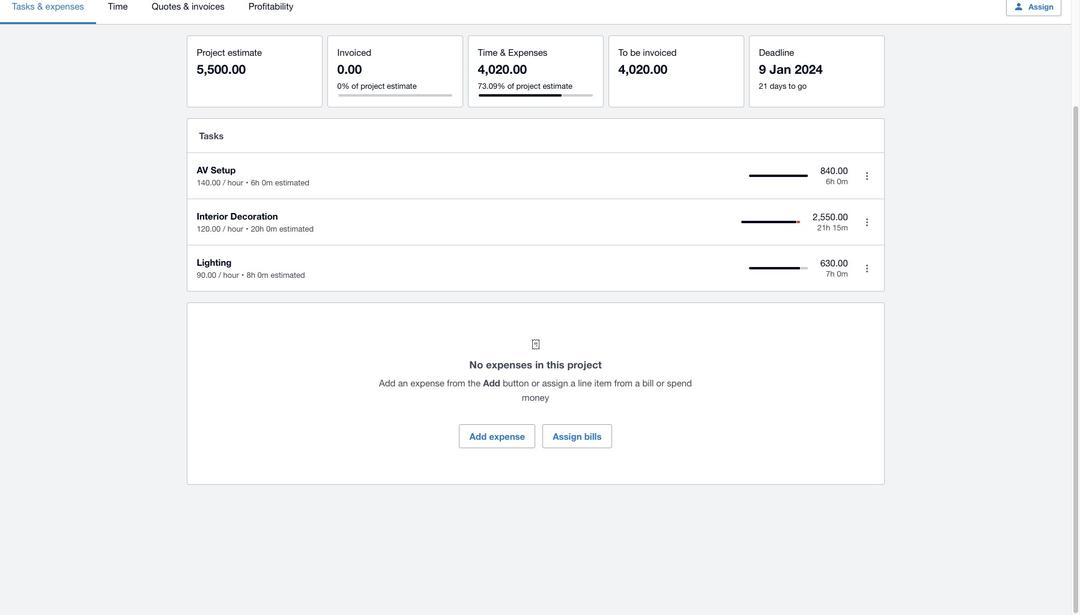 Task type: describe. For each thing, give the bounding box(es) containing it.
project
[[197, 47, 225, 58]]

21
[[759, 82, 768, 91]]

hour for setup
[[228, 178, 243, 187]]

2,550.00 21h 15m
[[813, 212, 848, 233]]

time for time
[[108, 1, 128, 11]]

& for time & expenses 4,020.00 73.09% of project estimate
[[500, 47, 506, 58]]

0m inside 840.00 6h 0m
[[837, 177, 848, 186]]

tasks for tasks
[[199, 130, 224, 141]]

invoiced
[[337, 47, 371, 58]]

invoiced 0.00 0% of project estimate
[[337, 47, 417, 91]]

assign
[[542, 379, 568, 389]]

add for expense
[[470, 431, 487, 442]]

& for tasks & expenses
[[37, 1, 43, 11]]

1 or from the left
[[532, 379, 540, 389]]

/ for decoration
[[223, 225, 225, 234]]

estimated for av setup
[[275, 178, 309, 187]]

profitability link
[[237, 0, 305, 24]]

840.00 6h 0m
[[821, 166, 848, 186]]

2 or from the left
[[656, 379, 665, 389]]

time for time & expenses 4,020.00 73.09% of project estimate
[[478, 47, 498, 58]]

4,020.00 for time & expenses 4,020.00 73.09% of project estimate
[[478, 62, 527, 77]]

to be invoiced 4,020.00
[[619, 47, 677, 77]]

20h
[[251, 225, 264, 234]]

interior decoration 120.00 / hour • 20h 0m estimated
[[197, 211, 314, 234]]

line
[[578, 379, 592, 389]]

to
[[789, 82, 796, 91]]

2024
[[795, 62, 823, 77]]

0m inside the av setup 140.00 / hour • 6h 0m estimated
[[262, 178, 273, 187]]

1 from from the left
[[447, 379, 465, 389]]

money
[[522, 393, 549, 403]]

setup
[[211, 165, 236, 175]]

an
[[398, 379, 408, 389]]

tasks & expenses link
[[0, 0, 96, 24]]

5,500.00
[[197, 62, 246, 77]]

/ for setup
[[223, 178, 225, 187]]

estimate inside time & expenses 4,020.00 73.09% of project estimate
[[543, 82, 573, 91]]

lighting
[[197, 257, 232, 268]]

6h inside 840.00 6h 0m
[[826, 177, 835, 186]]

8h
[[247, 271, 255, 280]]

project for 0.00
[[361, 82, 385, 91]]

90.00
[[197, 271, 216, 280]]

interior
[[197, 211, 228, 222]]

21h
[[818, 224, 831, 233]]

in
[[535, 359, 544, 371]]

quotes & invoices link
[[140, 0, 237, 24]]

more options image
[[855, 210, 879, 234]]

0m inside interior decoration 120.00 / hour • 20h 0m estimated
[[266, 225, 277, 234]]

deadline 9 jan 2024 21 days to go
[[759, 47, 823, 91]]

estimate inside project estimate 5,500.00
[[228, 47, 262, 58]]

decoration
[[230, 211, 278, 222]]

add an expense from the add button or assign a line item from a bill or spend money
[[379, 378, 692, 403]]

assign bills
[[553, 431, 602, 442]]

av
[[197, 165, 208, 175]]

120.00
[[197, 225, 221, 234]]

profitability
[[249, 1, 293, 11]]

840.00
[[821, 166, 848, 176]]

to
[[619, 47, 628, 58]]

add expense
[[470, 431, 525, 442]]

• for decoration
[[246, 225, 249, 234]]

140.00
[[197, 178, 221, 187]]

button
[[503, 379, 529, 389]]

project inside time & expenses 4,020.00 73.09% of project estimate
[[516, 82, 541, 91]]

quotes & invoices
[[152, 1, 225, 11]]

0.00
[[337, 62, 362, 77]]

add right the
[[483, 378, 500, 389]]

of inside time & expenses 4,020.00 73.09% of project estimate
[[507, 82, 514, 91]]

assign bills link
[[543, 425, 612, 449]]

bills
[[584, 431, 602, 442]]

more options image for av setup
[[855, 164, 879, 188]]

• inside the lighting 90.00 / hour • 8h 0m estimated
[[241, 271, 244, 280]]

no
[[469, 359, 483, 371]]



Task type: locate. For each thing, give the bounding box(es) containing it.
or right bill
[[656, 379, 665, 389]]

1 vertical spatial expense
[[489, 431, 525, 442]]

• for setup
[[246, 178, 249, 187]]

630.00 7h 0m
[[821, 258, 848, 279]]

assign inside button
[[1029, 2, 1054, 11]]

1 horizontal spatial or
[[656, 379, 665, 389]]

1 horizontal spatial time
[[478, 47, 498, 58]]

2 vertical spatial hour
[[223, 271, 239, 280]]

expense inside button
[[489, 431, 525, 442]]

0m inside the lighting 90.00 / hour • 8h 0m estimated
[[257, 271, 268, 280]]

4,020.00
[[478, 62, 527, 77], [619, 62, 668, 77]]

• up decoration
[[246, 178, 249, 187]]

of inside invoiced 0.00 0% of project estimate
[[352, 82, 359, 91]]

0m up decoration
[[262, 178, 273, 187]]

estimated inside the av setup 140.00 / hour • 6h 0m estimated
[[275, 178, 309, 187]]

0 horizontal spatial assign
[[553, 431, 582, 442]]

0 vertical spatial hour
[[228, 178, 243, 187]]

av setup 140.00 / hour • 6h 0m estimated
[[197, 165, 309, 187]]

1 horizontal spatial assign
[[1029, 2, 1054, 11]]

tasks & expenses
[[12, 1, 84, 11]]

• left 8h
[[241, 271, 244, 280]]

1 horizontal spatial 4,020.00
[[619, 62, 668, 77]]

assign for assign
[[1029, 2, 1054, 11]]

2 vertical spatial /
[[218, 271, 221, 280]]

project inside invoiced 0.00 0% of project estimate
[[361, 82, 385, 91]]

expense
[[411, 379, 445, 389], [489, 431, 525, 442]]

0m right 7h
[[837, 270, 848, 279]]

a
[[571, 379, 576, 389], [635, 379, 640, 389]]

this
[[547, 359, 565, 371]]

4,020.00 up 73.09%
[[478, 62, 527, 77]]

0 vertical spatial estimated
[[275, 178, 309, 187]]

expenses left time link
[[45, 1, 84, 11]]

1 horizontal spatial tasks
[[199, 130, 224, 141]]

6h down 840.00
[[826, 177, 835, 186]]

estimate up 5,500.00 at the left top of the page
[[228, 47, 262, 58]]

1 of from the left
[[352, 82, 359, 91]]

estimate inside invoiced 0.00 0% of project estimate
[[387, 82, 417, 91]]

expense down money
[[489, 431, 525, 442]]

&
[[37, 1, 43, 11], [183, 1, 189, 11], [500, 47, 506, 58]]

0%
[[337, 82, 350, 91]]

0m
[[837, 177, 848, 186], [262, 178, 273, 187], [266, 225, 277, 234], [837, 270, 848, 279], [257, 271, 268, 280]]

1 horizontal spatial a
[[635, 379, 640, 389]]

or up money
[[532, 379, 540, 389]]

lighting 90.00 / hour • 8h 0m estimated
[[197, 257, 305, 280]]

project down 0.00
[[361, 82, 385, 91]]

bill
[[643, 379, 654, 389]]

hour left 8h
[[223, 271, 239, 280]]

hour left "20h"
[[228, 225, 243, 234]]

time inside time & expenses 4,020.00 73.09% of project estimate
[[478, 47, 498, 58]]

2 of from the left
[[507, 82, 514, 91]]

0 vertical spatial assign
[[1029, 2, 1054, 11]]

2 horizontal spatial estimate
[[543, 82, 573, 91]]

estimate
[[228, 47, 262, 58], [387, 82, 417, 91], [543, 82, 573, 91]]

item
[[595, 379, 612, 389]]

expenses
[[508, 47, 548, 58]]

a left bill
[[635, 379, 640, 389]]

add
[[483, 378, 500, 389], [379, 379, 396, 389], [470, 431, 487, 442]]

/ inside the av setup 140.00 / hour • 6h 0m estimated
[[223, 178, 225, 187]]

/ right 120.00
[[223, 225, 225, 234]]

tasks for tasks & expenses
[[12, 1, 35, 11]]

deadline
[[759, 47, 794, 58]]

hour inside interior decoration 120.00 / hour • 20h 0m estimated
[[228, 225, 243, 234]]

be
[[630, 47, 641, 58]]

assign button
[[1007, 0, 1062, 16]]

invoices
[[192, 1, 225, 11]]

1 vertical spatial assign
[[553, 431, 582, 442]]

hour for decoration
[[228, 225, 243, 234]]

/ inside interior decoration 120.00 / hour • 20h 0m estimated
[[223, 225, 225, 234]]

0 horizontal spatial expenses
[[45, 1, 84, 11]]

/ inside the lighting 90.00 / hour • 8h 0m estimated
[[218, 271, 221, 280]]

of
[[352, 82, 359, 91], [507, 82, 514, 91]]

more options image right 840.00 6h 0m
[[855, 164, 879, 188]]

6h
[[826, 177, 835, 186], [251, 178, 260, 187]]

0 vertical spatial expenses
[[45, 1, 84, 11]]

a left line
[[571, 379, 576, 389]]

0 horizontal spatial estimate
[[228, 47, 262, 58]]

of right 73.09%
[[507, 82, 514, 91]]

• inside the av setup 140.00 / hour • 6h 0m estimated
[[246, 178, 249, 187]]

add for an
[[379, 379, 396, 389]]

630.00
[[821, 258, 848, 268]]

expenses up button
[[486, 359, 532, 371]]

0m down 840.00
[[837, 177, 848, 186]]

or
[[532, 379, 540, 389], [656, 379, 665, 389]]

2 horizontal spatial project
[[567, 359, 602, 371]]

0 horizontal spatial from
[[447, 379, 465, 389]]

6h up decoration
[[251, 178, 260, 187]]

2 horizontal spatial &
[[500, 47, 506, 58]]

1 vertical spatial more options image
[[855, 257, 879, 281]]

1 vertical spatial time
[[478, 47, 498, 58]]

0 vertical spatial tasks
[[12, 1, 35, 11]]

15m
[[833, 224, 848, 233]]

assign for assign bills
[[553, 431, 582, 442]]

time link
[[96, 0, 140, 24]]

add expense button
[[459, 425, 535, 449]]

/ down the setup at top
[[223, 178, 225, 187]]

estimated right 8h
[[271, 271, 305, 280]]

0 horizontal spatial &
[[37, 1, 43, 11]]

estimated for interior decoration
[[279, 225, 314, 234]]

estimated inside the lighting 90.00 / hour • 8h 0m estimated
[[271, 271, 305, 280]]

estimated up decoration
[[275, 178, 309, 187]]

4,020.00 down be
[[619, 62, 668, 77]]

expense inside add an expense from the add button or assign a line item from a bill or spend money
[[411, 379, 445, 389]]

estimated inside interior decoration 120.00 / hour • 20h 0m estimated
[[279, 225, 314, 234]]

4,020.00 inside to be invoiced 4,020.00
[[619, 62, 668, 77]]

1 horizontal spatial of
[[507, 82, 514, 91]]

add inside button
[[470, 431, 487, 442]]

9
[[759, 62, 766, 77]]

1 vertical spatial tasks
[[199, 130, 224, 141]]

1 horizontal spatial expense
[[489, 431, 525, 442]]

project up line
[[567, 359, 602, 371]]

0 horizontal spatial time
[[108, 1, 128, 11]]

tasks
[[12, 1, 35, 11], [199, 130, 224, 141]]

4,020.00 inside time & expenses 4,020.00 73.09% of project estimate
[[478, 62, 527, 77]]

1 4,020.00 from the left
[[478, 62, 527, 77]]

1 horizontal spatial from
[[614, 379, 633, 389]]

hour inside the av setup 140.00 / hour • 6h 0m estimated
[[228, 178, 243, 187]]

2 from from the left
[[614, 379, 633, 389]]

time up 73.09%
[[478, 47, 498, 58]]

quotes
[[152, 1, 181, 11]]

0 vertical spatial more options image
[[855, 164, 879, 188]]

0 vertical spatial expense
[[411, 379, 445, 389]]

•
[[246, 178, 249, 187], [246, 225, 249, 234], [241, 271, 244, 280]]

go
[[798, 82, 807, 91]]

1 vertical spatial expenses
[[486, 359, 532, 371]]

expenses
[[45, 1, 84, 11], [486, 359, 532, 371]]

1 horizontal spatial project
[[516, 82, 541, 91]]

time
[[108, 1, 128, 11], [478, 47, 498, 58]]

1 vertical spatial hour
[[228, 225, 243, 234]]

tasks inside tasks & expenses link
[[12, 1, 35, 11]]

0 horizontal spatial or
[[532, 379, 540, 389]]

1 horizontal spatial estimate
[[387, 82, 417, 91]]

/ right 90.00
[[218, 271, 221, 280]]

1 vertical spatial estimated
[[279, 225, 314, 234]]

estimated
[[275, 178, 309, 187], [279, 225, 314, 234], [271, 271, 305, 280]]

add down the
[[470, 431, 487, 442]]

project down the expenses
[[516, 82, 541, 91]]

4,020.00 for to be invoiced 4,020.00
[[619, 62, 668, 77]]

time & expenses 4,020.00 73.09% of project estimate
[[478, 47, 573, 91]]

estimated right "20h"
[[279, 225, 314, 234]]

& inside time & expenses 4,020.00 73.09% of project estimate
[[500, 47, 506, 58]]

spend
[[667, 379, 692, 389]]

1 horizontal spatial expenses
[[486, 359, 532, 371]]

0 horizontal spatial tasks
[[12, 1, 35, 11]]

7h
[[826, 270, 835, 279]]

1 horizontal spatial &
[[183, 1, 189, 11]]

from left the
[[447, 379, 465, 389]]

0 horizontal spatial expense
[[411, 379, 445, 389]]

0 horizontal spatial project
[[361, 82, 385, 91]]

2 vertical spatial •
[[241, 271, 244, 280]]

0 horizontal spatial a
[[571, 379, 576, 389]]

73.09%
[[478, 82, 505, 91]]

1 vertical spatial •
[[246, 225, 249, 234]]

no expenses in this project
[[469, 359, 602, 371]]

0m right "20h"
[[266, 225, 277, 234]]

hour
[[228, 178, 243, 187], [228, 225, 243, 234], [223, 271, 239, 280]]

0 vertical spatial /
[[223, 178, 225, 187]]

add left an
[[379, 379, 396, 389]]

hour inside the lighting 90.00 / hour • 8h 0m estimated
[[223, 271, 239, 280]]

2 vertical spatial estimated
[[271, 271, 305, 280]]

2 more options image from the top
[[855, 257, 879, 281]]

2,550.00
[[813, 212, 848, 222]]

1 vertical spatial /
[[223, 225, 225, 234]]

1 horizontal spatial 6h
[[826, 177, 835, 186]]

more options image right 630.00 7h 0m
[[855, 257, 879, 281]]

2 4,020.00 from the left
[[619, 62, 668, 77]]

1 more options image from the top
[[855, 164, 879, 188]]

days
[[770, 82, 787, 91]]

project estimate 5,500.00
[[197, 47, 262, 77]]

0 vertical spatial time
[[108, 1, 128, 11]]

of right the 0%
[[352, 82, 359, 91]]

project
[[361, 82, 385, 91], [516, 82, 541, 91], [567, 359, 602, 371]]

• inside interior decoration 120.00 / hour • 20h 0m estimated
[[246, 225, 249, 234]]

more options image for lighting
[[855, 257, 879, 281]]

invoiced
[[643, 47, 677, 58]]

more options image
[[855, 164, 879, 188], [855, 257, 879, 281]]

1 a from the left
[[571, 379, 576, 389]]

0 horizontal spatial 4,020.00
[[478, 62, 527, 77]]

time left quotes
[[108, 1, 128, 11]]

0 horizontal spatial of
[[352, 82, 359, 91]]

jan
[[770, 62, 791, 77]]

0 vertical spatial •
[[246, 178, 249, 187]]

6h inside the av setup 140.00 / hour • 6h 0m estimated
[[251, 178, 260, 187]]

from right item
[[614, 379, 633, 389]]

0 horizontal spatial 6h
[[251, 178, 260, 187]]

assign
[[1029, 2, 1054, 11], [553, 431, 582, 442]]

0m right 8h
[[257, 271, 268, 280]]

from
[[447, 379, 465, 389], [614, 379, 633, 389]]

& for quotes & invoices
[[183, 1, 189, 11]]

project for expenses
[[567, 359, 602, 371]]

0m inside 630.00 7h 0m
[[837, 270, 848, 279]]

estimate right the 0%
[[387, 82, 417, 91]]

• left "20h"
[[246, 225, 249, 234]]

expense right an
[[411, 379, 445, 389]]

hour down the setup at top
[[228, 178, 243, 187]]

estimate down the expenses
[[543, 82, 573, 91]]

/
[[223, 178, 225, 187], [223, 225, 225, 234], [218, 271, 221, 280]]

the
[[468, 379, 481, 389]]

2 a from the left
[[635, 379, 640, 389]]



Task type: vqa. For each thing, say whether or not it's contained in the screenshot.


